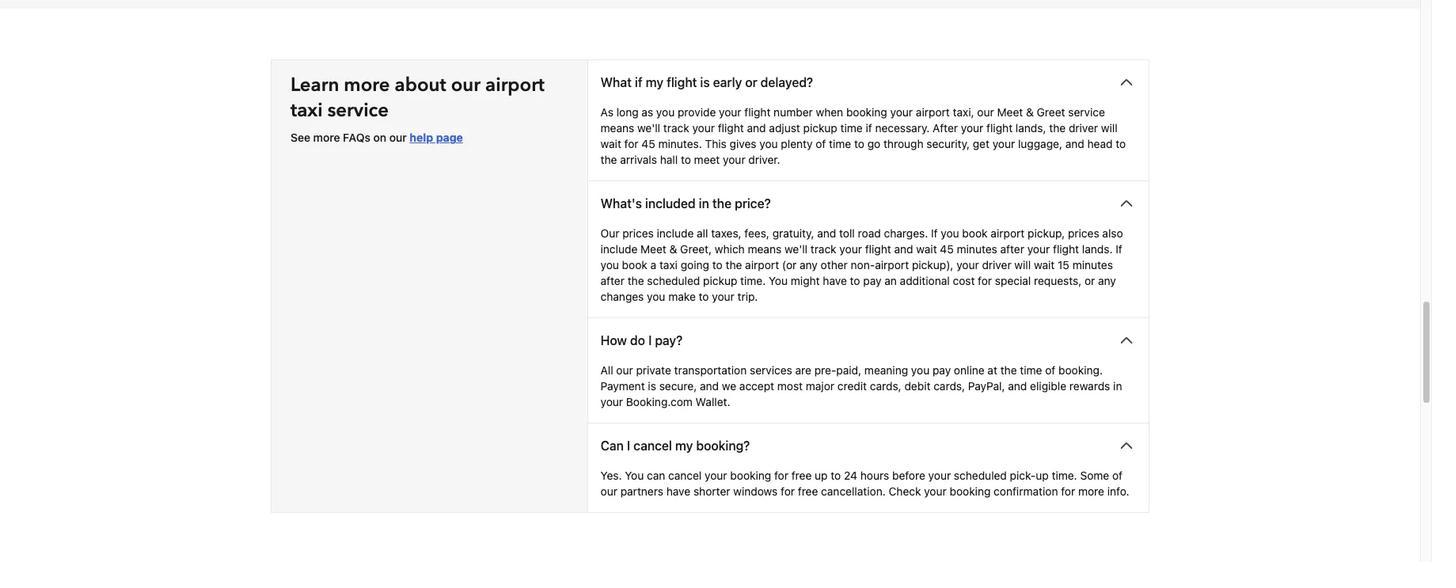 Task type: locate. For each thing, give the bounding box(es) containing it.
1 horizontal spatial meet
[[997, 105, 1023, 119]]

include up greet,
[[657, 227, 694, 240]]

1 vertical spatial you
[[625, 469, 644, 482]]

1 vertical spatial is
[[648, 379, 656, 393]]

yes. you can cancel your booking for free up to 24 hours before your scheduled pick-up time. some of our partners have shorter windows for free cancellation. check your booking confirmation for more info.
[[601, 469, 1130, 498]]

1 horizontal spatial driver
[[1069, 121, 1098, 135]]

free left 24
[[792, 469, 812, 482]]

1 horizontal spatial we'll
[[785, 242, 808, 256]]

for up arrivals
[[624, 137, 639, 150]]

flight
[[667, 75, 697, 90], [745, 105, 771, 119], [718, 121, 744, 135], [987, 121, 1013, 135], [865, 242, 891, 256], [1053, 242, 1079, 256]]

your right the check at the bottom right of page
[[924, 485, 947, 498]]

1 horizontal spatial &
[[1026, 105, 1034, 119]]

time.
[[740, 274, 766, 287], [1052, 469, 1077, 482]]

1 vertical spatial after
[[601, 274, 625, 287]]

pickup),
[[912, 258, 954, 272]]

the inside all our private transportation services are pre-paid, meaning you pay online at the time of booking. payment is secure, and we accept most major credit cards, debit cards, paypal, and eligible rewards in your booking.com wallet.
[[1001, 363, 1017, 377]]

is inside dropdown button
[[700, 75, 710, 90]]

1 horizontal spatial track
[[811, 242, 837, 256]]

1 vertical spatial 45
[[940, 242, 954, 256]]

1 vertical spatial my
[[675, 439, 693, 453]]

meet up lands,
[[997, 105, 1023, 119]]

means inside "our prices include all taxes, fees, gratuity, and toll road charges. if you book airport pickup, prices also include meet & greet, which means we'll track your flight and wait 45 minutes after your flight lands. if you book a taxi going to the airport (or any other non-airport pickup), your driver will wait 15 minutes after the scheduled pickup time. you might have to pay an additional cost for special requests, or any changes you make to your trip."
[[748, 242, 782, 256]]

for inside as long as you provide your flight number when booking your airport taxi, our meet & greet service means we'll track your flight and adjust pickup time if necessary. after your flight lands, the driver will wait for 45 minutes. this gives you plenty of time to go through security, get your luggage, and head to the arrivals hall to meet your driver.
[[624, 137, 639, 150]]

meet up the a
[[641, 242, 667, 256]]

0 horizontal spatial booking
[[730, 469, 771, 482]]

my inside dropdown button
[[675, 439, 693, 453]]

1 horizontal spatial my
[[675, 439, 693, 453]]

to
[[854, 137, 865, 150], [1116, 137, 1126, 150], [681, 153, 691, 166], [712, 258, 723, 272], [850, 274, 860, 287], [699, 290, 709, 303], [831, 469, 841, 482]]

0 vertical spatial time.
[[740, 274, 766, 287]]

meet
[[997, 105, 1023, 119], [641, 242, 667, 256]]

& left greet,
[[670, 242, 677, 256]]

time. inside "our prices include all taxes, fees, gratuity, and toll road charges. if you book airport pickup, prices also include meet & greet, which means we'll track your flight and wait 45 minutes after your flight lands. if you book a taxi going to the airport (or any other non-airport pickup), your driver will wait 15 minutes after the scheduled pickup time. you might have to pay an additional cost for special requests, or any changes you make to your trip."
[[740, 274, 766, 287]]

airport
[[485, 72, 545, 98], [916, 105, 950, 119], [991, 227, 1025, 240], [745, 258, 779, 272], [875, 258, 909, 272]]

private
[[636, 363, 671, 377]]

all
[[601, 363, 613, 377]]

and left toll
[[817, 227, 836, 240]]

1 vertical spatial cancel
[[668, 469, 702, 482]]

wallet.
[[696, 395, 730, 409]]

you up driver.
[[760, 137, 778, 150]]

of right the plenty
[[816, 137, 826, 150]]

time
[[841, 121, 863, 135], [829, 137, 851, 150], [1020, 363, 1042, 377]]

driver inside "our prices include all taxes, fees, gratuity, and toll road charges. if you book airport pickup, prices also include meet & greet, which means we'll track your flight and wait 45 minutes after your flight lands. if you book a taxi going to the airport (or any other non-airport pickup), your driver will wait 15 minutes after the scheduled pickup time. you might have to pay an additional cost for special requests, or any changes you make to your trip."
[[982, 258, 1012, 272]]

cancel
[[634, 439, 672, 453], [668, 469, 702, 482]]

the up the changes
[[628, 274, 644, 287]]

means
[[601, 121, 634, 135], [748, 242, 782, 256]]

0 vertical spatial book
[[962, 227, 988, 240]]

the inside dropdown button
[[713, 196, 732, 211]]

0 vertical spatial 45
[[642, 137, 655, 150]]

of
[[816, 137, 826, 150], [1045, 363, 1056, 377], [1112, 469, 1123, 482]]

scheduled left the pick-
[[954, 469, 1007, 482]]

0 horizontal spatial scheduled
[[647, 274, 700, 287]]

0 horizontal spatial 45
[[642, 137, 655, 150]]

0 horizontal spatial more
[[313, 131, 340, 144]]

your down toll
[[840, 242, 862, 256]]

&
[[1026, 105, 1034, 119], [670, 242, 677, 256]]

driver inside as long as you provide your flight number when booking your airport taxi, our meet & greet service means we'll track your flight and adjust pickup time if necessary. after your flight lands, the driver will wait for 45 minutes. this gives you plenty of time to go through security, get your luggage, and head to the arrivals hall to meet your driver.
[[1069, 121, 1098, 135]]

time. left some
[[1052, 469, 1077, 482]]

0 horizontal spatial up
[[815, 469, 828, 482]]

2 vertical spatial booking
[[950, 485, 991, 498]]

or inside dropdown button
[[745, 75, 757, 90]]

book up cost
[[962, 227, 988, 240]]

your down pickup,
[[1028, 242, 1050, 256]]

0 vertical spatial is
[[700, 75, 710, 90]]

0 horizontal spatial taxi
[[291, 97, 323, 124]]

can
[[601, 439, 624, 453]]

& up lands,
[[1026, 105, 1034, 119]]

delayed?
[[761, 75, 813, 90]]

cancel right can
[[668, 469, 702, 482]]

or right early
[[745, 75, 757, 90]]

0 vertical spatial driver
[[1069, 121, 1098, 135]]

1 horizontal spatial you
[[769, 274, 788, 287]]

hall
[[660, 153, 678, 166]]

1 horizontal spatial taxi
[[660, 258, 678, 272]]

up
[[815, 469, 828, 482], [1036, 469, 1049, 482]]

to right make
[[699, 290, 709, 303]]

track up minutes.
[[663, 121, 689, 135]]

booking
[[846, 105, 887, 119], [730, 469, 771, 482], [950, 485, 991, 498]]

1 vertical spatial book
[[622, 258, 648, 272]]

& inside "our prices include all taxes, fees, gratuity, and toll road charges. if you book airport pickup, prices also include meet & greet, which means we'll track your flight and wait 45 minutes after your flight lands. if you book a taxi going to the airport (or any other non-airport pickup), your driver will wait 15 minutes after the scheduled pickup time. you might have to pay an additional cost for special requests, or any changes you make to your trip."
[[670, 242, 677, 256]]

if down also
[[1116, 242, 1123, 256]]

service inside learn more about our airport taxi service see more faqs on our help page
[[328, 97, 389, 124]]

flight up adjust
[[745, 105, 771, 119]]

the down greet
[[1049, 121, 1066, 135]]

driver up head
[[1069, 121, 1098, 135]]

our down yes.
[[601, 485, 618, 498]]

1 horizontal spatial any
[[1098, 274, 1116, 287]]

pickup inside as long as you provide your flight number when booking your airport taxi, our meet & greet service means we'll track your flight and adjust pickup time if necessary. after your flight lands, the driver will wait for 45 minutes. this gives you plenty of time to go through security, get your luggage, and head to the arrivals hall to meet your driver.
[[803, 121, 838, 135]]

track
[[663, 121, 689, 135], [811, 242, 837, 256]]

see
[[291, 131, 310, 144]]

scheduled up make
[[647, 274, 700, 287]]

shorter
[[694, 485, 730, 498]]

to down minutes.
[[681, 153, 691, 166]]

we'll inside as long as you provide your flight number when booking your airport taxi, our meet & greet service means we'll track your flight and adjust pickup time if necessary. after your flight lands, the driver will wait for 45 minutes. this gives you plenty of time to go through security, get your luggage, and head to the arrivals hall to meet your driver.
[[637, 121, 660, 135]]

your left trip.
[[712, 290, 735, 303]]

i
[[648, 333, 652, 348], [627, 439, 630, 453]]

what's included in the price? element
[[588, 226, 1149, 318]]

payment
[[601, 379, 645, 393]]

wait up arrivals
[[601, 137, 621, 150]]

will inside as long as you provide your flight number when booking your airport taxi, our meet & greet service means we'll track your flight and adjust pickup time if necessary. after your flight lands, the driver will wait for 45 minutes. this gives you plenty of time to go through security, get your luggage, and head to the arrivals hall to meet your driver.
[[1101, 121, 1118, 135]]

pickup inside "our prices include all taxes, fees, gratuity, and toll road charges. if you book airport pickup, prices also include meet & greet, which means we'll track your flight and wait 45 minutes after your flight lands. if you book a taxi going to the airport (or any other non-airport pickup), your driver will wait 15 minutes after the scheduled pickup time. you might have to pay an additional cost for special requests, or any changes you make to your trip."
[[703, 274, 737, 287]]

0 vertical spatial track
[[663, 121, 689, 135]]

to left 24
[[831, 469, 841, 482]]

what if my flight is early or delayed? button
[[588, 60, 1149, 105]]

1 horizontal spatial up
[[1036, 469, 1049, 482]]

1 vertical spatial in
[[1113, 379, 1122, 393]]

1 vertical spatial pay
[[933, 363, 951, 377]]

my
[[646, 75, 663, 90], [675, 439, 693, 453]]

your down gives
[[723, 153, 746, 166]]

our inside the yes. you can cancel your booking for free up to 24 hours before your scheduled pick-up time. some of our partners have shorter windows for free cancellation. check your booking confirmation for more info.
[[601, 485, 618, 498]]

i right do
[[648, 333, 652, 348]]

free
[[792, 469, 812, 482], [798, 485, 818, 498]]

to left go
[[854, 137, 865, 150]]

have left shorter at bottom
[[667, 485, 691, 498]]

1 vertical spatial or
[[1085, 274, 1095, 287]]

booking left the confirmation
[[950, 485, 991, 498]]

how do i pay? button
[[588, 318, 1149, 363]]

1 vertical spatial means
[[748, 242, 782, 256]]

1 horizontal spatial or
[[1085, 274, 1095, 287]]

minutes.
[[658, 137, 702, 150]]

0 horizontal spatial meet
[[641, 242, 667, 256]]

will inside "our prices include all taxes, fees, gratuity, and toll road charges. if you book airport pickup, prices also include meet & greet, which means we'll track your flight and wait 45 minutes after your flight lands. if you book a taxi going to the airport (or any other non-airport pickup), your driver will wait 15 minutes after the scheduled pickup time. you might have to pay an additional cost for special requests, or any changes you make to your trip."
[[1015, 258, 1031, 272]]

after
[[1000, 242, 1025, 256], [601, 274, 625, 287]]

what's included in the price? button
[[588, 181, 1149, 226]]

cards, down meaning
[[870, 379, 902, 393]]

1 vertical spatial booking
[[730, 469, 771, 482]]

free left cancellation.
[[798, 485, 818, 498]]

1 horizontal spatial service
[[1068, 105, 1105, 119]]

the right "at"
[[1001, 363, 1017, 377]]

1 horizontal spatial will
[[1101, 121, 1118, 135]]

1 vertical spatial time.
[[1052, 469, 1077, 482]]

wait up pickup),
[[916, 242, 937, 256]]

15
[[1058, 258, 1070, 272]]

in
[[699, 196, 709, 211], [1113, 379, 1122, 393]]

track up other
[[811, 242, 837, 256]]

1 vertical spatial have
[[667, 485, 691, 498]]

1 vertical spatial of
[[1045, 363, 1056, 377]]

0 vertical spatial time
[[841, 121, 863, 135]]

our right the on in the left of the page
[[389, 131, 407, 144]]

plenty
[[781, 137, 813, 150]]

0 vertical spatial wait
[[601, 137, 621, 150]]

your right before
[[928, 469, 951, 482]]

0 horizontal spatial or
[[745, 75, 757, 90]]

0 horizontal spatial cards,
[[870, 379, 902, 393]]

flight up provide
[[667, 75, 697, 90]]

airport inside learn more about our airport taxi service see more faqs on our help page
[[485, 72, 545, 98]]

you inside all our private transportation services are pre-paid, meaning you pay online at the time of booking. payment is secure, and we accept most major credit cards, debit cards, paypal, and eligible rewards in your booking.com wallet.
[[911, 363, 930, 377]]

include
[[657, 227, 694, 240], [601, 242, 638, 256]]

of inside as long as you provide your flight number when booking your airport taxi, our meet & greet service means we'll track your flight and adjust pickup time if necessary. after your flight lands, the driver will wait for 45 minutes. this gives you plenty of time to go through security, get your luggage, and head to the arrivals hall to meet your driver.
[[816, 137, 826, 150]]

as long as you provide your flight number when booking your airport taxi, our meet & greet service means we'll track your flight and adjust pickup time if necessary. after your flight lands, the driver will wait for 45 minutes. this gives you plenty of time to go through security, get your luggage, and head to the arrivals hall to meet your driver.
[[601, 105, 1126, 166]]

we'll down 'as'
[[637, 121, 660, 135]]

0 vertical spatial scheduled
[[647, 274, 700, 287]]

1 vertical spatial scheduled
[[954, 469, 1007, 482]]

flight down road
[[865, 242, 891, 256]]

flight up 15
[[1053, 242, 1079, 256]]

1 horizontal spatial prices
[[1068, 227, 1099, 240]]

for up windows
[[774, 469, 789, 482]]

what
[[601, 75, 632, 90]]

0 horizontal spatial you
[[625, 469, 644, 482]]

if up go
[[866, 121, 872, 135]]

up up the confirmation
[[1036, 469, 1049, 482]]

my up 'as'
[[646, 75, 663, 90]]

booking?
[[696, 439, 750, 453]]

2 vertical spatial wait
[[1034, 258, 1055, 272]]

your up shorter at bottom
[[705, 469, 727, 482]]

2 prices from the left
[[1068, 227, 1099, 240]]

1 horizontal spatial pickup
[[803, 121, 838, 135]]

45 up pickup),
[[940, 242, 954, 256]]

taxi,
[[953, 105, 974, 119]]

of inside all our private transportation services are pre-paid, meaning you pay online at the time of booking. payment is secure, and we accept most major credit cards, debit cards, paypal, and eligible rewards in your booking.com wallet.
[[1045, 363, 1056, 377]]

wait inside as long as you provide your flight number when booking your airport taxi, our meet & greet service means we'll track your flight and adjust pickup time if necessary. after your flight lands, the driver will wait for 45 minutes. this gives you plenty of time to go through security, get your luggage, and head to the arrivals hall to meet your driver.
[[601, 137, 621, 150]]

pay inside all our private transportation services are pre-paid, meaning you pay online at the time of booking. payment is secure, and we accept most major credit cards, debit cards, paypal, and eligible rewards in your booking.com wallet.
[[933, 363, 951, 377]]

any
[[800, 258, 818, 272], [1098, 274, 1116, 287]]

i inside how do i pay? dropdown button
[[648, 333, 652, 348]]

booking up windows
[[730, 469, 771, 482]]

of up the eligible
[[1045, 363, 1056, 377]]

1 vertical spatial if
[[866, 121, 872, 135]]

at
[[988, 363, 998, 377]]

1 horizontal spatial include
[[657, 227, 694, 240]]

our up the payment
[[616, 363, 633, 377]]

1 vertical spatial taxi
[[660, 258, 678, 272]]

0 vertical spatial if
[[635, 75, 643, 90]]

0 horizontal spatial will
[[1015, 258, 1031, 272]]

cancel up can
[[634, 439, 672, 453]]

the up taxes,
[[713, 196, 732, 211]]

what's included in the price?
[[601, 196, 771, 211]]

0 horizontal spatial track
[[663, 121, 689, 135]]

meet inside as long as you provide your flight number when booking your airport taxi, our meet & greet service means we'll track your flight and adjust pickup time if necessary. after your flight lands, the driver will wait for 45 minutes. this gives you plenty of time to go through security, get your luggage, and head to the arrivals hall to meet your driver.
[[997, 105, 1023, 119]]

your down provide
[[692, 121, 715, 135]]

can i cancel my booking? button
[[588, 424, 1149, 468]]

0 vertical spatial pay
[[863, 274, 882, 287]]

1 vertical spatial i
[[627, 439, 630, 453]]

0 horizontal spatial we'll
[[637, 121, 660, 135]]

0 horizontal spatial i
[[627, 439, 630, 453]]

service inside as long as you provide your flight number when booking your airport taxi, our meet & greet service means we'll track your flight and adjust pickup time if necessary. after your flight lands, the driver will wait for 45 minutes. this gives you plenty of time to go through security, get your luggage, and head to the arrivals hall to meet your driver.
[[1068, 105, 1105, 119]]

we
[[722, 379, 736, 393]]

& inside as long as you provide your flight number when booking your airport taxi, our meet & greet service means we'll track your flight and adjust pickup time if necessary. after your flight lands, the driver will wait for 45 minutes. this gives you plenty of time to go through security, get your luggage, and head to the arrivals hall to meet your driver.
[[1026, 105, 1034, 119]]

45
[[642, 137, 655, 150], [940, 242, 954, 256]]

book
[[962, 227, 988, 240], [622, 258, 648, 272]]

1 horizontal spatial scheduled
[[954, 469, 1007, 482]]

pickup
[[803, 121, 838, 135], [703, 274, 737, 287]]

of up the info.
[[1112, 469, 1123, 482]]

1 horizontal spatial minutes
[[1073, 258, 1113, 272]]

1 horizontal spatial of
[[1045, 363, 1056, 377]]

necessary.
[[875, 121, 930, 135]]

0 horizontal spatial prices
[[623, 227, 654, 240]]

pickup,
[[1028, 227, 1065, 240]]

your
[[719, 105, 742, 119], [890, 105, 913, 119], [692, 121, 715, 135], [961, 121, 984, 135], [993, 137, 1015, 150], [723, 153, 746, 166], [840, 242, 862, 256], [1028, 242, 1050, 256], [957, 258, 979, 272], [712, 290, 735, 303], [601, 395, 623, 409], [705, 469, 727, 482], [928, 469, 951, 482], [924, 485, 947, 498]]

0 horizontal spatial is
[[648, 379, 656, 393]]

0 vertical spatial will
[[1101, 121, 1118, 135]]

include down "our"
[[601, 242, 638, 256]]

you right 'as'
[[656, 105, 675, 119]]

you inside "our prices include all taxes, fees, gratuity, and toll road charges. if you book airport pickup, prices also include meet & greet, which means we'll track your flight and wait 45 minutes after your flight lands. if you book a taxi going to the airport (or any other non-airport pickup), your driver will wait 15 minutes after the scheduled pickup time. you might have to pay an additional cost for special requests, or any changes you make to your trip."
[[769, 274, 788, 287]]

you up debit
[[911, 363, 930, 377]]

we'll down gratuity, on the right top
[[785, 242, 808, 256]]

1 horizontal spatial time.
[[1052, 469, 1077, 482]]

or
[[745, 75, 757, 90], [1085, 274, 1095, 287]]

1 vertical spatial more
[[313, 131, 340, 144]]

you
[[769, 274, 788, 287], [625, 469, 644, 482]]

1 horizontal spatial if
[[866, 121, 872, 135]]

after up the special
[[1000, 242, 1025, 256]]

i inside can i cancel my booking? dropdown button
[[627, 439, 630, 453]]

1 vertical spatial &
[[670, 242, 677, 256]]

means down "long"
[[601, 121, 634, 135]]

pickup down when
[[803, 121, 838, 135]]

0 vertical spatial we'll
[[637, 121, 660, 135]]

1 vertical spatial minutes
[[1073, 258, 1113, 272]]

pay left online
[[933, 363, 951, 377]]

2 horizontal spatial booking
[[950, 485, 991, 498]]

0 horizontal spatial time.
[[740, 274, 766, 287]]

major
[[806, 379, 835, 393]]

booking down what if my flight is early or delayed? dropdown button
[[846, 105, 887, 119]]

and
[[747, 121, 766, 135], [1066, 137, 1085, 150], [817, 227, 836, 240], [894, 242, 913, 256], [700, 379, 719, 393], [1008, 379, 1027, 393]]

pre-
[[815, 363, 836, 377]]

security,
[[927, 137, 970, 150]]

0 horizontal spatial pickup
[[703, 274, 737, 287]]

our
[[601, 227, 620, 240]]

0 vertical spatial i
[[648, 333, 652, 348]]

0 vertical spatial cancel
[[634, 439, 672, 453]]

driver
[[1069, 121, 1098, 135], [982, 258, 1012, 272]]

0 vertical spatial &
[[1026, 105, 1034, 119]]

0 vertical spatial you
[[769, 274, 788, 287]]

will up the special
[[1015, 258, 1031, 272]]

our right 'taxi,'
[[977, 105, 994, 119]]

prices up 'lands.'
[[1068, 227, 1099, 240]]

the down which
[[726, 258, 742, 272]]

or right "requests,"
[[1085, 274, 1095, 287]]

taxi right the a
[[660, 258, 678, 272]]

1 horizontal spatial i
[[648, 333, 652, 348]]

my left booking?
[[675, 439, 693, 453]]

or inside "our prices include all taxes, fees, gratuity, and toll road charges. if you book airport pickup, prices also include meet & greet, which means we'll track your flight and wait 45 minutes after your flight lands. if you book a taxi going to the airport (or any other non-airport pickup), your driver will wait 15 minutes after the scheduled pickup time. you might have to pay an additional cost for special requests, or any changes you make to your trip."
[[1085, 274, 1095, 287]]

minutes down 'lands.'
[[1073, 258, 1113, 272]]

1 horizontal spatial book
[[962, 227, 988, 240]]

i right can
[[627, 439, 630, 453]]

have
[[823, 274, 847, 287], [667, 485, 691, 498]]

0 vertical spatial free
[[792, 469, 812, 482]]

the
[[1049, 121, 1066, 135], [601, 153, 617, 166], [713, 196, 732, 211], [726, 258, 742, 272], [628, 274, 644, 287], [1001, 363, 1017, 377]]

trip.
[[738, 290, 758, 303]]

when
[[816, 105, 843, 119]]

our right about
[[451, 72, 481, 98]]

2 vertical spatial of
[[1112, 469, 1123, 482]]

0 horizontal spatial include
[[601, 242, 638, 256]]

1 vertical spatial pickup
[[703, 274, 737, 287]]

driver up the special
[[982, 258, 1012, 272]]

any up might
[[800, 258, 818, 272]]

pay?
[[655, 333, 683, 348]]

0 vertical spatial means
[[601, 121, 634, 135]]

1 vertical spatial will
[[1015, 258, 1031, 272]]

is inside all our private transportation services are pre-paid, meaning you pay online at the time of booking. payment is secure, and we accept most major credit cards, debit cards, paypal, and eligible rewards in your booking.com wallet.
[[648, 379, 656, 393]]

more down some
[[1078, 485, 1105, 498]]

if inside dropdown button
[[635, 75, 643, 90]]

prices
[[623, 227, 654, 240], [1068, 227, 1099, 240]]

0 vertical spatial or
[[745, 75, 757, 90]]

wait
[[601, 137, 621, 150], [916, 242, 937, 256], [1034, 258, 1055, 272]]

get
[[973, 137, 990, 150]]

in inside all our private transportation services are pre-paid, meaning you pay online at the time of booking. payment is secure, and we accept most major credit cards, debit cards, paypal, and eligible rewards in your booking.com wallet.
[[1113, 379, 1122, 393]]

we'll
[[637, 121, 660, 135], [785, 242, 808, 256]]

yes.
[[601, 469, 622, 482]]

0 horizontal spatial have
[[667, 485, 691, 498]]

in right 'rewards'
[[1113, 379, 1122, 393]]

0 horizontal spatial driver
[[982, 258, 1012, 272]]

early
[[713, 75, 742, 90]]

1 vertical spatial meet
[[641, 242, 667, 256]]

service
[[328, 97, 389, 124], [1068, 105, 1105, 119]]

our inside all our private transportation services are pre-paid, meaning you pay online at the time of booking. payment is secure, and we accept most major credit cards, debit cards, paypal, and eligible rewards in your booking.com wallet.
[[616, 363, 633, 377]]

you down (or
[[769, 274, 788, 287]]

rewards
[[1070, 379, 1110, 393]]

time. up trip.
[[740, 274, 766, 287]]

we'll inside "our prices include all taxes, fees, gratuity, and toll road charges. if you book airport pickup, prices also include meet & greet, which means we'll track your flight and wait 45 minutes after your flight lands. if you book a taxi going to the airport (or any other non-airport pickup), your driver will wait 15 minutes after the scheduled pickup time. you might have to pay an additional cost for special requests, or any changes you make to your trip."
[[785, 242, 808, 256]]

your down early
[[719, 105, 742, 119]]

means down fees,
[[748, 242, 782, 256]]



Task type: describe. For each thing, give the bounding box(es) containing it.
all our private transportation services are pre-paid, meaning you pay online at the time of booking. payment is secure, and we accept most major credit cards, debit cards, paypal, and eligible rewards in your booking.com wallet.
[[601, 363, 1122, 409]]

cancel inside the yes. you can cancel your booking for free up to 24 hours before your scheduled pick-up time. some of our partners have shorter windows for free cancellation. check your booking confirmation for more info.
[[668, 469, 702, 482]]

do
[[630, 333, 645, 348]]

your up cost
[[957, 258, 979, 272]]

flight inside dropdown button
[[667, 75, 697, 90]]

what if my flight is early or delayed?
[[601, 75, 813, 90]]

and down transportation
[[700, 379, 719, 393]]

for right windows
[[781, 485, 795, 498]]

your inside all our private transportation services are pre-paid, meaning you pay online at the time of booking. payment is secure, and we accept most major credit cards, debit cards, paypal, and eligible rewards in your booking.com wallet.
[[601, 395, 623, 409]]

2 up from the left
[[1036, 469, 1049, 482]]

1 vertical spatial time
[[829, 137, 851, 150]]

gratuity,
[[773, 227, 814, 240]]

page
[[436, 131, 463, 144]]

1 vertical spatial include
[[601, 242, 638, 256]]

hours
[[860, 469, 889, 482]]

confirmation
[[994, 485, 1058, 498]]

lands,
[[1016, 121, 1046, 135]]

non-
[[851, 258, 875, 272]]

all
[[697, 227, 708, 240]]

paypal,
[[968, 379, 1005, 393]]

1 vertical spatial wait
[[916, 242, 937, 256]]

you down "our"
[[601, 258, 619, 272]]

if inside as long as you provide your flight number when booking your airport taxi, our meet & greet service means we'll track your flight and adjust pickup time if necessary. after your flight lands, the driver will wait for 45 minutes. this gives you plenty of time to go through security, get your luggage, and head to the arrivals hall to meet your driver.
[[866, 121, 872, 135]]

0 vertical spatial any
[[800, 258, 818, 272]]

online
[[954, 363, 985, 377]]

(or
[[782, 258, 797, 272]]

check
[[889, 485, 921, 498]]

my inside dropdown button
[[646, 75, 663, 90]]

our inside as long as you provide your flight number when booking your airport taxi, our meet & greet service means we'll track your flight and adjust pickup time if necessary. after your flight lands, the driver will wait for 45 minutes. this gives you plenty of time to go through security, get your luggage, and head to the arrivals hall to meet your driver.
[[977, 105, 994, 119]]

adjust
[[769, 121, 800, 135]]

some
[[1080, 469, 1109, 482]]

scheduled inside the yes. you can cancel your booking for free up to 24 hours before your scheduled pick-up time. some of our partners have shorter windows for free cancellation. check your booking confirmation for more info.
[[954, 469, 1007, 482]]

requests,
[[1034, 274, 1082, 287]]

0 horizontal spatial after
[[601, 274, 625, 287]]

scheduled inside "our prices include all taxes, fees, gratuity, and toll road charges. if you book airport pickup, prices also include meet & greet, which means we'll track your flight and wait 45 minutes after your flight lands. if you book a taxi going to the airport (or any other non-airport pickup), your driver will wait 15 minutes after the scheduled pickup time. you might have to pay an additional cost for special requests, or any changes you make to your trip."
[[647, 274, 700, 287]]

how do i pay? element
[[588, 363, 1149, 423]]

1 cards, from the left
[[870, 379, 902, 393]]

might
[[791, 274, 820, 287]]

booking inside as long as you provide your flight number when booking your airport taxi, our meet & greet service means we'll track your flight and adjust pickup time if necessary. after your flight lands, the driver will wait for 45 minutes. this gives you plenty of time to go through security, get your luggage, and head to the arrivals hall to meet your driver.
[[846, 105, 887, 119]]

and left head
[[1066, 137, 1085, 150]]

45 inside "our prices include all taxes, fees, gratuity, and toll road charges. if you book airport pickup, prices also include meet & greet, which means we'll track your flight and wait 45 minutes after your flight lands. if you book a taxi going to the airport (or any other non-airport pickup), your driver will wait 15 minutes after the scheduled pickup time. you might have to pay an additional cost for special requests, or any changes you make to your trip."
[[940, 242, 954, 256]]

special
[[995, 274, 1031, 287]]

you inside the yes. you can cancel your booking for free up to 24 hours before your scheduled pick-up time. some of our partners have shorter windows for free cancellation. check your booking confirmation for more info.
[[625, 469, 644, 482]]

1 horizontal spatial more
[[344, 72, 390, 98]]

and up gives
[[747, 121, 766, 135]]

your up necessary.
[[890, 105, 913, 119]]

in inside dropdown button
[[699, 196, 709, 211]]

2 horizontal spatial wait
[[1034, 258, 1055, 272]]

luggage,
[[1018, 137, 1063, 150]]

to down which
[[712, 258, 723, 272]]

taxi inside "our prices include all taxes, fees, gratuity, and toll road charges. if you book airport pickup, prices also include meet & greet, which means we'll track your flight and wait 45 minutes after your flight lands. if you book a taxi going to the airport (or any other non-airport pickup), your driver will wait 15 minutes after the scheduled pickup time. you might have to pay an additional cost for special requests, or any changes you make to your trip."
[[660, 258, 678, 272]]

1 horizontal spatial if
[[1116, 242, 1123, 256]]

toll
[[839, 227, 855, 240]]

windows
[[733, 485, 778, 498]]

2 cards, from the left
[[934, 379, 965, 393]]

and left the eligible
[[1008, 379, 1027, 393]]

go
[[868, 137, 881, 150]]

as
[[601, 105, 614, 119]]

track inside as long as you provide your flight number when booking your airport taxi, our meet & greet service means we'll track your flight and adjust pickup time if necessary. after your flight lands, the driver will wait for 45 minutes. this gives you plenty of time to go through security, get your luggage, and head to the arrivals hall to meet your driver.
[[663, 121, 689, 135]]

cost
[[953, 274, 975, 287]]

cancellation.
[[821, 485, 886, 498]]

services
[[750, 363, 792, 377]]

for right the confirmation
[[1061, 485, 1075, 498]]

greet
[[1037, 105, 1065, 119]]

are
[[795, 363, 812, 377]]

to right head
[[1116, 137, 1126, 150]]

this
[[705, 137, 727, 150]]

1 up from the left
[[815, 469, 828, 482]]

long
[[617, 105, 639, 119]]

going
[[681, 258, 709, 272]]

time. inside the yes. you can cancel your booking for free up to 24 hours before your scheduled pick-up time. some of our partners have shorter windows for free cancellation. check your booking confirmation for more info.
[[1052, 469, 1077, 482]]

0 vertical spatial if
[[931, 227, 938, 240]]

on
[[373, 131, 386, 144]]

more inside the yes. you can cancel your booking for free up to 24 hours before your scheduled pick-up time. some of our partners have shorter windows for free cancellation. check your booking confirmation for more info.
[[1078, 485, 1105, 498]]

other
[[821, 258, 848, 272]]

meet
[[694, 153, 720, 166]]

included
[[645, 196, 696, 211]]

help
[[410, 131, 433, 144]]

1 horizontal spatial after
[[1000, 242, 1025, 256]]

meaning
[[865, 363, 908, 377]]

which
[[715, 242, 745, 256]]

time inside all our private transportation services are pre-paid, meaning you pay online at the time of booking. payment is secure, and we accept most major credit cards, debit cards, paypal, and eligible rewards in your booking.com wallet.
[[1020, 363, 1042, 377]]

booking.com
[[626, 395, 693, 409]]

secure,
[[659, 379, 697, 393]]

paid,
[[836, 363, 862, 377]]

to inside the yes. you can cancel your booking for free up to 24 hours before your scheduled pick-up time. some of our partners have shorter windows for free cancellation. check your booking confirmation for more info.
[[831, 469, 841, 482]]

the left arrivals
[[601, 153, 617, 166]]

airport inside as long as you provide your flight number when booking your airport taxi, our meet & greet service means we'll track your flight and adjust pickup time if necessary. after your flight lands, the driver will wait for 45 minutes. this gives you plenty of time to go through security, get your luggage, and head to the arrivals hall to meet your driver.
[[916, 105, 950, 119]]

before
[[892, 469, 925, 482]]

1 prices from the left
[[623, 227, 654, 240]]

0 horizontal spatial book
[[622, 258, 648, 272]]

a
[[651, 258, 657, 272]]

you up pickup),
[[941, 227, 959, 240]]

1 vertical spatial free
[[798, 485, 818, 498]]

changes
[[601, 290, 644, 303]]

fees,
[[745, 227, 770, 240]]

after
[[933, 121, 958, 135]]

can
[[647, 469, 665, 482]]

pay inside "our prices include all taxes, fees, gratuity, and toll road charges. if you book airport pickup, prices also include meet & greet, which means we'll track your flight and wait 45 minutes after your flight lands. if you book a taxi going to the airport (or any other non-airport pickup), your driver will wait 15 minutes after the scheduled pickup time. you might have to pay an additional cost for special requests, or any changes you make to your trip."
[[863, 274, 882, 287]]

make
[[668, 290, 696, 303]]

taxi inside learn more about our airport taxi service see more faqs on our help page
[[291, 97, 323, 124]]

to down non-
[[850, 274, 860, 287]]

also
[[1102, 227, 1123, 240]]

your right get
[[993, 137, 1015, 150]]

credit
[[838, 379, 867, 393]]

meet inside "our prices include all taxes, fees, gratuity, and toll road charges. if you book airport pickup, prices also include meet & greet, which means we'll track your flight and wait 45 minutes after your flight lands. if you book a taxi going to the airport (or any other non-airport pickup), your driver will wait 15 minutes after the scheduled pickup time. you might have to pay an additional cost for special requests, or any changes you make to your trip."
[[641, 242, 667, 256]]

gives
[[730, 137, 757, 150]]

flight up get
[[987, 121, 1013, 135]]

booking.
[[1059, 363, 1103, 377]]

have inside "our prices include all taxes, fees, gratuity, and toll road charges. if you book airport pickup, prices also include meet & greet, which means we'll track your flight and wait 45 minutes after your flight lands. if you book a taxi going to the airport (or any other non-airport pickup), your driver will wait 15 minutes after the scheduled pickup time. you might have to pay an additional cost for special requests, or any changes you make to your trip."
[[823, 274, 847, 287]]

0 vertical spatial minutes
[[957, 242, 998, 256]]

0 vertical spatial include
[[657, 227, 694, 240]]

help page link
[[410, 131, 463, 144]]

our prices include all taxes, fees, gratuity, and toll road charges. if you book airport pickup, prices also include meet & greet, which means we'll track your flight and wait 45 minutes after your flight lands. if you book a taxi going to the airport (or any other non-airport pickup), your driver will wait 15 minutes after the scheduled pickup time. you might have to pay an additional cost for special requests, or any changes you make to your trip.
[[601, 227, 1123, 303]]

charges.
[[884, 227, 928, 240]]

what if my flight is early or delayed? element
[[588, 105, 1149, 181]]

of inside the yes. you can cancel your booking for free up to 24 hours before your scheduled pick-up time. some of our partners have shorter windows for free cancellation. check your booking confirmation for more info.
[[1112, 469, 1123, 482]]

lands.
[[1082, 242, 1113, 256]]

learn more about our airport taxi service see more faqs on our help page
[[291, 72, 545, 144]]

additional
[[900, 274, 950, 287]]

45 inside as long as you provide your flight number when booking your airport taxi, our meet & greet service means we'll track your flight and adjust pickup time if necessary. after your flight lands, the driver will wait for 45 minutes. this gives you plenty of time to go through security, get your luggage, and head to the arrivals hall to meet your driver.
[[642, 137, 655, 150]]

track inside "our prices include all taxes, fees, gratuity, and toll road charges. if you book airport pickup, prices also include meet & greet, which means we'll track your flight and wait 45 minutes after your flight lands. if you book a taxi going to the airport (or any other non-airport pickup), your driver will wait 15 minutes after the scheduled pickup time. you might have to pay an additional cost for special requests, or any changes you make to your trip."
[[811, 242, 837, 256]]

arrivals
[[620, 153, 657, 166]]

driver.
[[749, 153, 780, 166]]

flight up gives
[[718, 121, 744, 135]]

info.
[[1107, 485, 1130, 498]]

an
[[885, 274, 897, 287]]

1 vertical spatial any
[[1098, 274, 1116, 287]]

accept
[[739, 379, 774, 393]]

what's
[[601, 196, 642, 211]]

can i cancel my booking? element
[[588, 468, 1149, 512]]

how do i pay?
[[601, 333, 683, 348]]

learn
[[291, 72, 339, 98]]

transportation
[[674, 363, 747, 377]]

have inside the yes. you can cancel your booking for free up to 24 hours before your scheduled pick-up time. some of our partners have shorter windows for free cancellation. check your booking confirmation for more info.
[[667, 485, 691, 498]]

as
[[642, 105, 653, 119]]

for inside "our prices include all taxes, fees, gratuity, and toll road charges. if you book airport pickup, prices also include meet & greet, which means we'll track your flight and wait 45 minutes after your flight lands. if you book a taxi going to the airport (or any other non-airport pickup), your driver will wait 15 minutes after the scheduled pickup time. you might have to pay an additional cost for special requests, or any changes you make to your trip."
[[978, 274, 992, 287]]

cancel inside dropdown button
[[634, 439, 672, 453]]

means inside as long as you provide your flight number when booking your airport taxi, our meet & greet service means we'll track your flight and adjust pickup time if necessary. after your flight lands, the driver will wait for 45 minutes. this gives you plenty of time to go through security, get your luggage, and head to the arrivals hall to meet your driver.
[[601, 121, 634, 135]]

your down 'taxi,'
[[961, 121, 984, 135]]

greet,
[[680, 242, 712, 256]]

and down charges.
[[894, 242, 913, 256]]

about
[[395, 72, 446, 98]]

most
[[777, 379, 803, 393]]

can i cancel my booking?
[[601, 439, 750, 453]]

road
[[858, 227, 881, 240]]

you left make
[[647, 290, 665, 303]]

24
[[844, 469, 857, 482]]

price?
[[735, 196, 771, 211]]



Task type: vqa. For each thing, say whether or not it's contained in the screenshot.
security,
yes



